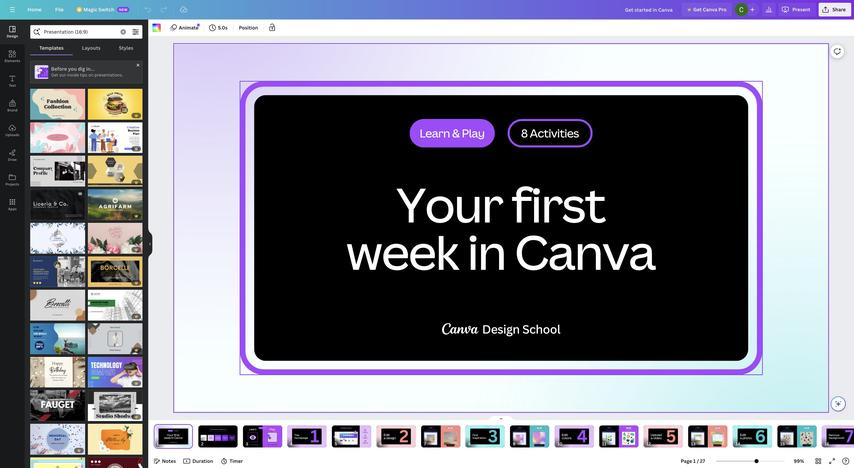 Task type: vqa. For each thing, say whether or not it's contained in the screenshot.


Task type: locate. For each thing, give the bounding box(es) containing it.
time
[[451, 438, 452, 439]]

graphics right editing
[[542, 430, 544, 431]]

2 up create
[[365, 435, 366, 437]]

hide image
[[148, 228, 153, 261]]

edit for 6
[[740, 433, 747, 438]]

1 right homepage
[[311, 425, 320, 448]]

the
[[295, 434, 299, 438]]

0 horizontal spatial on
[[88, 72, 94, 78]]

1 left the /
[[694, 459, 696, 465]]

15 inside the green yellow modern farming presentation 16:9 group
[[100, 214, 105, 219]]

the left frame
[[719, 430, 720, 431]]

of up yellow minimalist furniture collection presentation (16:9) group
[[94, 147, 99, 152]]

duration
[[193, 459, 213, 465]]

a
[[523, 430, 524, 431], [609, 430, 609, 431], [698, 430, 698, 431], [701, 430, 701, 431], [716, 430, 716, 431], [790, 430, 790, 431], [384, 437, 386, 441], [651, 437, 653, 441], [740, 437, 742, 441], [367, 438, 367, 439], [209, 439, 210, 440], [250, 445, 250, 446]]

templates
[[39, 45, 64, 51]]

0 vertical spatial get
[[694, 6, 702, 13]]

get for get canva pro
[[694, 6, 702, 13]]

an
[[787, 430, 788, 431]]

remove
[[830, 434, 840, 438]]

design right 'around'
[[210, 439, 212, 440]]

uploads
[[5, 133, 19, 137]]

a inside find your projects here create a design here find recent designs here
[[367, 438, 367, 439]]

of inside pink blue pastel playful fashion collection presentation 16:9 group
[[37, 113, 42, 118]]

warm brown aesthetic fashion brand marketing presentation 16 : 9 group
[[30, 286, 85, 321]]

how
[[429, 430, 430, 431], [257, 445, 258, 446]]

of inside blue minimalist creative business plan presentation (16:9) group
[[94, 147, 99, 152]]

1 right the homepage 1
[[334, 437, 335, 438]]

12 inside monochrome elegant professional company profile presentation 16:9 group
[[43, 214, 47, 219]]

12 inside blue minimalist creative business plan presentation (16:9) group
[[100, 147, 104, 152]]

green simple architecture presentation (16:9) group
[[88, 286, 143, 321]]

apply
[[785, 430, 787, 431]]

12 up orange daisy mother's day (presentation (16:9)) group
[[100, 415, 104, 420]]

position button
[[236, 22, 261, 33]]

1 of 12 up warm brown aesthetic fashion brand marketing presentation 16 : 9 group
[[34, 281, 47, 286]]

how for how to upload a video to a design add a video to the frame
[[694, 430, 695, 431]]

videos
[[224, 439, 226, 440]]

experiment
[[447, 430, 450, 431], [626, 430, 629, 431], [802, 430, 805, 431]]

1 horizontal spatial experiment
[[626, 430, 629, 431]]

elements button
[[0, 44, 25, 69]]

and inside work with photos and videos
[[226, 438, 227, 439]]

of up orange daisy mother's day (presentation (16:9)) group
[[94, 415, 99, 420]]

of up grey minimalist new arrival (presentation (16:9)) group in the left of the page
[[94, 315, 99, 319]]

how left change
[[605, 430, 606, 431]]

1 horizontal spatial the
[[719, 430, 720, 431]]

2 left click
[[399, 425, 409, 448]]

15 for pink blue pastel playful fashion collection presentation 16:9 group
[[43, 113, 47, 118]]

1 up warm brown aesthetic fashion brand marketing presentation 16 : 9 group
[[34, 281, 36, 286]]

to
[[430, 430, 431, 431], [516, 430, 517, 431], [523, 430, 523, 431], [606, 430, 607, 431], [695, 430, 696, 431], [700, 430, 701, 431], [718, 430, 719, 431], [785, 430, 785, 431], [789, 430, 790, 431], [449, 439, 450, 440]]

12 for the monochrome minimalist elegant magazine photography portfolio presentation 16:9 group
[[100, 415, 104, 420]]

2 horizontal spatial 2
[[399, 425, 409, 448]]

12 up blue minimalist memorial day presentation (16:9) group
[[43, 415, 47, 420]]

design up recent
[[363, 438, 366, 440]]

2 experiment from the left
[[626, 430, 629, 431]]

blue minimalist memorial day presentation (16:9) group
[[30, 420, 85, 455]]

of for green simple architecture presentation (16:9) group on the left of page
[[94, 315, 99, 319]]

switch
[[99, 6, 114, 13]]

your
[[366, 432, 367, 433], [204, 438, 205, 439]]

1 of 12 inside the monochrome minimalist elegant magazine photography portfolio presentation 16:9 group
[[91, 415, 104, 420]]

of right the projects
[[37, 180, 42, 185]]

get for get inspired with elements and templates
[[216, 437, 217, 438]]

how left the upload
[[694, 430, 695, 431]]

of inside the green yellow modern farming presentation 16:9 group
[[94, 214, 99, 219]]

grey minimalist new arrival (presentation (16:9)) group
[[88, 320, 143, 355]]

of up green simple architecture presentation (16:9) group on the left of page
[[94, 281, 99, 286]]

on
[[88, 72, 94, 78], [809, 430, 809, 431]]

with right work
[[225, 437, 227, 438]]

you
[[68, 66, 77, 72]]

find inside find your way around
[[202, 438, 204, 439]]

1 up green simple architecture presentation (16:9) group on the left of page
[[91, 281, 93, 286]]

1 of 15 inside the green yellow modern farming presentation 16:9 group
[[91, 214, 105, 219]]

happy mother's day presentation (16:9)) group
[[30, 118, 85, 153]]

of for monochrome elegant professional company profile presentation 16:9 group
[[37, 214, 42, 219]]

text left box
[[452, 430, 453, 431]]

week
[[346, 220, 459, 284]]

of for blue yellow good idea presentation (16:9) group
[[37, 281, 42, 286]]

0 horizontal spatial your
[[204, 438, 205, 439]]

1 of 12 inside warm brown aesthetic fashion brand marketing presentation 16 : 9 group
[[34, 315, 47, 319]]

0 horizontal spatial photo
[[743, 437, 752, 441]]

5
[[667, 425, 677, 448]]

templates button
[[30, 42, 73, 55]]

to inside it's time to explore
[[449, 439, 450, 440]]

the left box
[[451, 430, 452, 431]]

1 up 'projects'
[[365, 430, 366, 432]]

12 for blue minimalist creative business plan presentation (16:9) group
[[100, 147, 104, 152]]

and left templates
[[215, 439, 217, 440]]

get inspired with elements and templates
[[215, 437, 221, 440]]

work
[[223, 437, 225, 438]]

experiment left effects
[[802, 430, 805, 431]]

1 horizontal spatial graphics
[[542, 430, 544, 431]]

1 of 15
[[34, 113, 47, 118], [91, 214, 105, 219], [91, 382, 105, 387]]

of up blue gradient travel (presentation (16:9)) group
[[37, 315, 42, 319]]

learn
[[249, 428, 256, 432]]

3 experiment from the left
[[802, 430, 805, 431]]

your inside find your way around
[[204, 438, 205, 439]]

1 for pink blue pastel playful fashion collection presentation 16:9 group
[[34, 113, 36, 118]]

hide pages image
[[485, 416, 518, 421]]

0 vertical spatial 15
[[43, 113, 47, 118]]

1 of 12 up blue minimalist memorial day presentation (16:9) group
[[34, 415, 47, 420]]

photo left 6
[[743, 437, 752, 441]]

0 horizontal spatial get
[[51, 72, 58, 78]]

video right watch
[[251, 445, 253, 446]]

of up blue minimalist memorial day presentation (16:9) group
[[37, 415, 42, 420]]

1 for monochrome elegant professional company profile presentation 16:9 group
[[34, 214, 36, 219]]

1 of 12 up orange daisy mother's day (presentation (16:9)) group
[[91, 415, 104, 420]]

2 left find your projects here create a design here find recent designs here
[[355, 431, 356, 433]]

0 vertical spatial canva
[[703, 6, 718, 13]]

remove background
[[830, 434, 845, 440]]

1 right the projects
[[34, 180, 36, 185]]

to left "apply"
[[785, 430, 785, 431]]

and inside collaborate, share and publish
[[233, 438, 234, 439]]

1 vertical spatial 15
[[100, 214, 105, 219]]

3 up recent
[[365, 441, 366, 442]]

with left swatches
[[629, 430, 630, 431]]

your right way
[[204, 438, 205, 439]]

15 inside blue purple gradient professional company presentation 16:9 group
[[100, 382, 105, 387]]

0 vertical spatial photo
[[790, 430, 792, 431]]

12 for monochrome professional fashion company profile presentation 16:9 group
[[43, 180, 47, 185]]

share button
[[819, 3, 852, 16]]

here right 'projects'
[[366, 433, 368, 434]]

12 up yellow minimalist furniture collection presentation (16:9) group
[[100, 147, 104, 152]]

1 of 12 up monochrome elegant professional company profile presentation 16:9 group
[[34, 180, 47, 185]]

1 horizontal spatial your
[[366, 432, 367, 433]]

1 vertical spatial colors
[[562, 437, 572, 441]]

and inside get inspired with elements and templates
[[215, 439, 217, 440]]

how right the watch
[[429, 430, 430, 431]]

your up create
[[366, 432, 367, 433]]

happy mother's day  (presentation (16:9)) image
[[30, 223, 85, 254]]

2 vertical spatial 1 of 15
[[91, 382, 105, 387]]

text button
[[0, 69, 25, 94]]

happy mother's day presentation (16:9)) image
[[88, 223, 143, 254]]

of inside warm brown aesthetic fashion brand marketing presentation 16 : 9 group
[[37, 315, 42, 319]]

1 vertical spatial 1 of 15
[[91, 214, 105, 219]]

edit inside edit a photo
[[740, 433, 747, 438]]

video right the upload
[[698, 430, 700, 431]]

12 inside the monochrome minimalist elegant magazine photography portfolio presentation 16:9 group
[[100, 415, 104, 420]]

15 for blue purple gradient professional company presentation 16:9 group
[[100, 382, 105, 387]]

1 up happy mother's day presentation (16:9)) group
[[91, 214, 93, 219]]

1 of 12 inside blue yellow good idea presentation (16:9) group
[[34, 281, 47, 286]]

1 horizontal spatial get
[[216, 437, 217, 438]]

find your way around
[[202, 438, 206, 440]]

monochrome minimalist elegant magazine photography portfolio presentation 16:9 group
[[88, 387, 143, 422]]

0 horizontal spatial colors
[[562, 437, 572, 441]]

styles button
[[110, 42, 143, 55]]

edit a design right find your projects here create a design here find recent designs here
[[384, 433, 396, 441]]

1 vertical spatial on
[[809, 430, 809, 431]]

of up happy mother's day  (presentation (16:9)) group
[[37, 214, 42, 219]]

1 of 12 for monochrome elegant professional company profile presentation 16:9 group
[[34, 214, 47, 219]]

file
[[55, 6, 64, 13]]

draw
[[8, 157, 17, 162]]

happy mother's day presentation (16:9)) group
[[88, 219, 143, 254]]

watch
[[427, 430, 429, 431]]

12 for warm brown aesthetic fashion brand marketing presentation 16 : 9 group
[[43, 315, 47, 319]]

3 right inspiration
[[488, 425, 498, 448]]

1 up the monochrome minimalist elegant magazine photography portfolio presentation 16:9 group
[[91, 382, 93, 387]]

video left 5
[[654, 437, 662, 441]]

1 for warm brown aesthetic fashion brand marketing presentation 16 : 9 group
[[34, 315, 36, 319]]

0 horizontal spatial graphics
[[520, 430, 523, 431]]

99%
[[794, 459, 805, 465]]

1 vertical spatial get
[[51, 72, 58, 78]]

of inside the monochrome minimalist elegant magazine photography portfolio presentation 16:9 group
[[94, 415, 99, 420]]

1 horizontal spatial how
[[429, 430, 430, 431]]

1 right the apps button
[[34, 214, 36, 219]]

12 up happy mother's day  (presentation (16:9)) group
[[43, 214, 47, 219]]

99% button
[[788, 456, 811, 467]]

of for the monochrome minimalist elegant magazine photography portfolio presentation 16:9 group
[[94, 415, 99, 420]]

1 up blue minimalist memorial day presentation (16:9) group
[[34, 415, 36, 420]]

with left elements on the left bottom of the page
[[216, 438, 217, 439]]

to down it's
[[449, 439, 450, 440]]

of for warm brown aesthetic fashion brand marketing presentation 16 : 9 group
[[37, 315, 42, 319]]

around
[[203, 439, 206, 440]]

edit left 4
[[562, 433, 568, 438]]

1 of 12 inside green simple architecture presentation (16:9) group
[[91, 315, 104, 319]]

first
[[512, 172, 605, 237]]

3 left find your projects here create a design here find recent designs here
[[344, 439, 345, 441]]

0 vertical spatial 1 of 15
[[34, 113, 47, 118]]

how right learn at the left bottom of page
[[257, 445, 258, 446]]

upload
[[651, 433, 662, 438]]

0 horizontal spatial experiment
[[447, 430, 450, 431]]

get left pro
[[694, 6, 702, 13]]

4 how from the left
[[783, 430, 785, 431]]

1 how from the left
[[515, 430, 516, 431]]

0 vertical spatial colors
[[612, 430, 614, 431]]

yellow modern burger (presentation (16:9)) image
[[88, 89, 143, 120]]

blue purple gradient professional company presentation 16:9 group
[[88, 353, 143, 388]]

1 of 12 inside monochrome professional fashion company profile presentation 16:9 group
[[34, 180, 47, 185]]

your for here
[[366, 432, 367, 433]]

of up the monochrome minimalist elegant magazine photography portfolio presentation 16:9 group
[[94, 382, 99, 387]]

1 experiment from the left
[[447, 430, 450, 431]]

red minimalist new variant (presentation (16:9)) image
[[88, 458, 143, 469]]

it
[[274, 445, 275, 446]]

blue minimalist creative business plan presentation (16:9) group
[[88, 118, 143, 153]]

with left effects
[[805, 430, 807, 431]]

1 of 12 up green simple architecture presentation (16:9) group on the left of page
[[91, 281, 104, 286]]

1 of 15 inside pink blue pastel playful fashion collection presentation 16:9 group
[[34, 113, 47, 118]]

watch
[[247, 445, 250, 446]]

1 for monochrome professional fashion company profile presentation 16:9 group
[[34, 180, 36, 185]]

1 of 15 for the green yellow modern farming presentation 16:9 group
[[91, 214, 105, 219]]

1 of 12 for the monochrome minimalist elegant magazine photography portfolio presentation 16:9 group
[[91, 415, 104, 420]]

and
[[426, 430, 427, 431], [433, 430, 434, 431], [518, 430, 519, 431], [539, 430, 540, 431], [226, 438, 227, 439], [233, 438, 234, 439], [215, 439, 217, 440], [253, 445, 254, 446], [270, 445, 272, 446]]

3 how from the left
[[694, 430, 695, 431]]

1 of 12 up grey minimalist new arrival (presentation (16:9)) group in the left of the page
[[91, 315, 104, 319]]

15
[[43, 113, 47, 118], [100, 214, 105, 219], [100, 382, 105, 387]]

design right the upload
[[701, 430, 703, 431]]

designs
[[363, 444, 366, 445]]

edit inside edit colors
[[562, 433, 568, 438]]

2 vertical spatial 15
[[100, 382, 105, 387]]

effects
[[807, 430, 808, 431]]

12 inside warm brown aesthetic fashion brand marketing presentation 16 : 9 group
[[43, 315, 47, 319]]

and right click
[[426, 430, 427, 431]]

text
[[436, 430, 437, 431], [452, 430, 453, 431]]

how
[[515, 430, 516, 431], [605, 430, 606, 431], [694, 430, 695, 431], [783, 430, 785, 431]]

1 horizontal spatial text
[[452, 430, 453, 431]]

1 of 12 inside blue minimalist creative business plan presentation (16:9) group
[[91, 147, 104, 152]]

2
[[399, 425, 409, 448], [355, 431, 356, 433], [365, 435, 366, 437]]

duration button
[[182, 456, 216, 467]]

edit left 6
[[740, 433, 747, 438]]

colors left 4
[[562, 437, 572, 441]]

collaborate,
[[230, 437, 234, 438]]

notes
[[162, 459, 176, 465]]

with inside get inspired with elements and templates
[[216, 438, 217, 439]]

of inside green simple architecture presentation (16:9) group
[[94, 315, 99, 319]]

experiment left swatches
[[626, 430, 629, 431]]

1 up grey minimalist new arrival (presentation (16:9)) group in the left of the page
[[91, 315, 93, 319]]

a inside edit a photo
[[740, 437, 742, 441]]

0 horizontal spatial edit a design
[[209, 438, 212, 440]]

grey minimalist new arrival (presentation (16:9)) image
[[88, 324, 143, 355]]

12 up blue gradient travel (presentation (16:9)) group
[[43, 315, 47, 319]]

0 horizontal spatial canva
[[515, 220, 655, 284]]

your first
[[396, 172, 605, 237]]

0 vertical spatial here
[[366, 433, 368, 434]]

here right designs
[[366, 444, 368, 445]]

12 inside green simple architecture presentation (16:9) group
[[100, 315, 104, 319]]

edit a photo
[[740, 433, 752, 441]]

your inside find your projects here create a design here find recent designs here
[[366, 432, 367, 433]]

box
[[453, 430, 454, 431]]

1 of 12 inside monochrome elegant professional company profile presentation 16:9 group
[[34, 214, 47, 219]]

1 vertical spatial photo
[[743, 437, 752, 441]]

1 of 12 up happy mother's day  (presentation (16:9)) group
[[34, 214, 47, 219]]

12 inside white maroon simple elegant automotive company profile presentation 16:9 group
[[43, 415, 47, 420]]

of inside blue yellow good idea presentation (16:9) group
[[37, 281, 42, 286]]

2 how from the left
[[605, 430, 606, 431]]

1 of 12 up yellow minimalist furniture collection presentation (16:9) group
[[91, 147, 104, 152]]

2 horizontal spatial experiment
[[802, 430, 805, 431]]

1 of 12 inside colorful aesthetic magazine photography portfolio presentation 16:9 group
[[91, 281, 104, 286]]

get left 'inspired'
[[216, 437, 217, 438]]

1 horizontal spatial edit a design
[[384, 433, 396, 441]]

photo right effect
[[790, 430, 792, 431]]

video
[[698, 430, 700, 431], [716, 430, 718, 431], [654, 437, 662, 441], [251, 445, 253, 446]]

0 vertical spatial on
[[88, 72, 94, 78]]

here up recent
[[366, 438, 368, 440]]

and right the photos
[[226, 438, 227, 439]]

of up happy mother's day presentation (16:9)) group
[[94, 214, 99, 219]]

new
[[119, 7, 128, 12]]

1 up orange daisy mother's day (presentation (16:9)) group
[[91, 415, 93, 420]]

edit
[[384, 433, 390, 438], [562, 433, 568, 438], [740, 433, 747, 438], [210, 438, 212, 439]]

brand button
[[0, 94, 25, 118]]

find inside find inspiration 3
[[473, 434, 478, 438]]

the for with
[[451, 430, 452, 431]]

1 of 15 inside blue purple gradient professional company presentation 16:9 group
[[91, 382, 105, 387]]

edit a design
[[384, 433, 396, 441], [209, 438, 212, 440]]

1 of 12 for blue yellow good idea presentation (16:9) group
[[34, 281, 47, 286]]

to left the find on the bottom of the page
[[516, 430, 517, 431]]

12 inside colorful aesthetic magazine photography portfolio presentation 16:9 group
[[100, 281, 104, 286]]

get inside get inspired with elements and templates
[[216, 437, 217, 438]]

0 horizontal spatial text
[[436, 430, 437, 431]]

2 vertical spatial get
[[216, 437, 217, 438]]

get inside get canva pro 'button'
[[694, 6, 702, 13]]

orange daisy mother's day (presentation (16:9)) group
[[88, 420, 143, 455]]

1 vertical spatial your
[[204, 438, 205, 439]]

inspired
[[217, 437, 220, 438]]

the
[[451, 430, 452, 431], [719, 430, 720, 431]]

graphics right add
[[520, 430, 523, 431]]

15 inside pink blue pastel playful fashion collection presentation 16:9 group
[[43, 113, 47, 118]]

12 up monochrome elegant professional company profile presentation 16:9 group
[[43, 180, 47, 185]]

1 for blue minimalist creative business plan presentation (16:9) group
[[91, 147, 93, 152]]

12 up grey minimalist new arrival (presentation (16:9)) group in the left of the page
[[100, 315, 104, 319]]

2 horizontal spatial get
[[694, 6, 702, 13]]

1 of 12 inside white maroon simple elegant automotive company profile presentation 16:9 group
[[34, 415, 47, 420]]

week in canva
[[346, 220, 655, 284]]

1 horizontal spatial photo
[[790, 430, 792, 431]]

1 horizontal spatial on
[[809, 430, 809, 431]]

2 the from the left
[[719, 430, 720, 431]]

of right side panel tab list
[[37, 113, 42, 118]]

text
[[9, 83, 16, 88]]

of inside colorful aesthetic magazine photography portfolio presentation 16:9 group
[[94, 281, 99, 286]]

projects
[[363, 433, 366, 434]]

0 horizontal spatial the
[[451, 430, 452, 431]]

12 inside monochrome professional fashion company profile presentation 16:9 group
[[43, 180, 47, 185]]

canva
[[703, 6, 718, 13], [515, 220, 655, 284]]

6
[[755, 425, 766, 448]]

page 1 / 27
[[681, 459, 706, 465]]

1 vertical spatial how
[[257, 445, 258, 446]]

1 for the monochrome minimalist elegant magazine photography portfolio presentation 16:9 group
[[91, 415, 93, 420]]

animate button
[[168, 22, 201, 33]]

of for blue minimalist creative business plan presentation (16:9) group
[[94, 147, 99, 152]]

pro
[[719, 6, 727, 13]]

1 up yellow minimalist furniture collection presentation (16:9) group
[[91, 147, 93, 152]]

adding
[[537, 430, 538, 431]]

on right tips on the left of page
[[88, 72, 94, 78]]

before you dig in... get our inside tips on presentations.
[[51, 66, 123, 78]]

and right share
[[233, 438, 234, 439]]

our
[[59, 72, 66, 78]]

on inside before you dig in... get our inside tips on presentations.
[[88, 72, 94, 78]]

1 vertical spatial canva
[[515, 220, 655, 284]]

edit right find your projects here create a design here find recent designs here
[[384, 433, 390, 438]]

how left "apply"
[[783, 430, 785, 431]]

how for how to find and add graphics to a design try adding and editing graphics
[[515, 430, 516, 431]]

1 the from the left
[[451, 430, 452, 431]]

1 horizontal spatial canva
[[703, 6, 718, 13]]

2 text from the left
[[452, 430, 453, 431]]

to left the upload
[[695, 430, 696, 431]]

12 inside blue yellow good idea presentation (16:9) group
[[43, 281, 47, 286]]

happen
[[275, 445, 278, 446]]

with left box
[[450, 430, 451, 431]]

colors right graphic's
[[612, 430, 614, 431]]

1 of 12
[[91, 147, 104, 152], [34, 180, 47, 185], [34, 214, 47, 219], [34, 281, 47, 286], [91, 281, 104, 286], [34, 315, 47, 319], [91, 315, 104, 319], [34, 415, 47, 420], [91, 415, 104, 420]]

0 vertical spatial your
[[366, 432, 367, 433]]

inspiration
[[473, 437, 487, 440]]



Task type: describe. For each thing, give the bounding box(es) containing it.
12 for colorful aesthetic magazine photography portfolio presentation 16:9 group
[[100, 281, 104, 286]]

1 graphics from the left
[[520, 430, 523, 431]]

graphic's
[[610, 430, 612, 431]]

happy birthday (presentation (16:9)) group
[[30, 353, 85, 388]]

layouts
[[82, 45, 101, 51]]

learn
[[255, 445, 256, 446]]

video inside upload a video
[[654, 437, 662, 441]]

find for way
[[202, 438, 204, 439]]

and left learn at the left bottom of page
[[253, 445, 254, 446]]

1 of 15 for pink blue pastel playful fashion collection presentation 16:9 group
[[34, 113, 47, 118]]

Use 5+ words to describe... search field
[[44, 25, 116, 38]]

your for around
[[204, 438, 205, 439]]

0 horizontal spatial 3
[[344, 439, 345, 441]]

tips
[[80, 72, 87, 78]]

Design title text field
[[620, 3, 679, 16]]

your
[[396, 172, 503, 237]]

projects
[[5, 182, 19, 187]]

1 text from the left
[[436, 430, 437, 431]]

design
[[7, 34, 18, 38]]

video right add
[[716, 430, 718, 431]]

the for to
[[719, 430, 720, 431]]

0 vertical spatial how
[[429, 430, 430, 431]]

12 for monochrome elegant professional company profile presentation 16:9 group
[[43, 214, 47, 219]]

add
[[519, 430, 520, 431]]

to left add,
[[430, 430, 431, 431]]

1 vertical spatial here
[[366, 438, 368, 440]]

1 of 12 for colorful aesthetic magazine photography portfolio presentation 16:9 group
[[91, 281, 104, 286]]

1 for blue yellow good idea presentation (16:9) group
[[34, 281, 36, 286]]

present
[[793, 6, 811, 13]]

2 vertical spatial here
[[366, 444, 368, 445]]

edit colors
[[562, 433, 572, 441]]

5.0s
[[218, 24, 228, 31]]

side panel tab list
[[0, 20, 25, 217]]

with inside work with photos and videos
[[225, 437, 227, 438]]

of for white maroon simple elegant automotive company profile presentation 16:9 group
[[37, 415, 42, 420]]

monochrome elegant professional company profile presentation 16:9 group
[[30, 186, 85, 220]]

1 horizontal spatial colors
[[612, 430, 614, 431]]

in
[[468, 220, 506, 284]]

and left add
[[518, 430, 519, 431]]

find
[[517, 430, 518, 431]]

way
[[202, 439, 203, 440]]

1 for the green yellow modern farming presentation 16:9 group
[[91, 214, 93, 219]]

happy mother's day presentation (16:9)) image
[[30, 123, 85, 153]]

swatches
[[630, 430, 632, 431]]

0 horizontal spatial how
[[257, 445, 258, 446]]

to right add
[[523, 430, 523, 431]]

main menu bar
[[0, 0, 855, 20]]

create
[[364, 438, 367, 439]]

1 of 12 for monochrome professional fashion company profile presentation 16:9 group
[[34, 180, 47, 185]]

12 for blue yellow good idea presentation (16:9) group
[[43, 281, 47, 286]]

1 of 12 for warm brown aesthetic fashion brand marketing presentation 16 : 9 group
[[34, 315, 47, 319]]

effect
[[788, 430, 789, 431]]

green yellow modern farming presentation 16:9 group
[[88, 186, 143, 220]]

resize
[[434, 430, 436, 431]]

work with photos and videos
[[223, 437, 227, 440]]

uploads button
[[0, 118, 25, 143]]

/
[[697, 459, 699, 465]]

blue yellow good idea presentation (16:9) group
[[30, 253, 85, 288]]

1 of 12 for blue minimalist creative business plan presentation (16:9) group
[[91, 147, 104, 152]]

timer
[[230, 459, 243, 465]]

1 for blue purple gradient professional company presentation 16:9 group
[[91, 382, 93, 387]]

1 for green simple architecture presentation (16:9) group on the left of page
[[91, 315, 93, 319]]

frame
[[720, 430, 721, 431]]

1 of 12 for green simple architecture presentation (16:9) group on the left of page
[[91, 315, 104, 319]]

make
[[272, 445, 274, 446]]

how to change a graphic's colors experiment with swatches
[[605, 430, 632, 431]]

colorful aesthetic magazine photography portfolio presentation 16:9 group
[[88, 253, 143, 288]]

how to apply an effect to a photo experiment with effects on this image
[[783, 430, 812, 431]]

1 of 15 for blue purple gradient professional company presentation 16:9 group
[[91, 382, 105, 387]]

27
[[700, 459, 706, 465]]

new image
[[197, 24, 200, 26]]

a inside upload a video
[[651, 437, 653, 441]]

how for how to change a graphic's colors experiment with swatches
[[605, 430, 606, 431]]

present button
[[779, 3, 816, 16]]

Page title text field
[[162, 441, 165, 448]]

templates
[[217, 439, 221, 440]]

find for 3
[[473, 434, 478, 438]]

layouts button
[[73, 42, 110, 55]]

edit for 4
[[562, 433, 568, 438]]

image
[[810, 430, 812, 431]]

15 for the green yellow modern farming presentation 16:9 group
[[100, 214, 105, 219]]

projects button
[[0, 168, 25, 193]]

of for colorful aesthetic magazine photography portfolio presentation 16:9 group
[[94, 281, 99, 286]]

1 inside button
[[694, 459, 696, 465]]

2 graphics from the left
[[542, 430, 544, 431]]

and right adding
[[539, 430, 540, 431]]

page
[[681, 459, 692, 465]]

find inspiration 3
[[473, 425, 498, 448]]

photo inside edit a photo
[[743, 437, 752, 441]]

pastel blue yellow purple playful class syllabus presentation 16:9 group
[[30, 454, 85, 469]]

pink blue pastel playful fashion collection presentation 16:9 group
[[30, 85, 85, 120]]

recent
[[365, 443, 368, 444]]

find for projects
[[364, 432, 365, 433]]

animate
[[179, 24, 199, 31]]

of for monochrome professional fashion company profile presentation 16:9 group
[[37, 180, 42, 185]]

change
[[607, 430, 609, 431]]

1 of 12 for white maroon simple elegant automotive company profile presentation 16:9 group
[[34, 415, 47, 420]]

no color image
[[153, 24, 161, 32]]

how to find and add graphics to a design try adding and editing graphics
[[515, 430, 544, 431]]

draw button
[[0, 143, 25, 168]]

click
[[425, 430, 426, 431]]

explore
[[450, 439, 452, 440]]

monochrome professional fashion company profile presentation 16:9 group
[[30, 152, 85, 187]]

upload
[[696, 430, 698, 431]]

it's time to explore
[[449, 438, 452, 440]]

inside
[[67, 72, 79, 78]]

yellow modern burger (presentation (16:9)) group
[[88, 85, 143, 120]]

blue gradient travel (presentation (16:9)) image
[[30, 324, 85, 355]]

add,
[[431, 430, 432, 431]]

12 for white maroon simple elegant automotive company profile presentation 16:9 group
[[43, 415, 47, 420]]

to right effect
[[789, 430, 790, 431]]

0 horizontal spatial 2
[[355, 431, 356, 433]]

of for the green yellow modern farming presentation 16:9 group
[[94, 214, 99, 219]]

orange daisy mother's day (presentation (16:9)) image
[[88, 425, 143, 455]]

play
[[270, 428, 275, 432]]

notes button
[[151, 456, 179, 467]]

canva inside 'button'
[[703, 6, 718, 13]]

timer button
[[219, 456, 246, 467]]

dig
[[78, 66, 85, 72]]

home link
[[22, 3, 47, 16]]

design inside find your projects here create a design here find recent designs here
[[363, 438, 366, 440]]

apps button
[[0, 193, 25, 217]]

white maroon simple elegant automotive company profile presentation 16:9 group
[[30, 387, 85, 422]]

it's
[[449, 438, 450, 439]]

yellow minimalist furniture collection presentation (16:9) image
[[88, 156, 143, 187]]

of for pink blue pastel playful fashion collection presentation 16:9 group
[[37, 113, 42, 118]]

happy mother's day  (presentation (16:9)) group
[[30, 219, 85, 254]]

page 1 image
[[154, 426, 193, 448]]

blue gradient travel (presentation (16:9)) group
[[30, 320, 85, 355]]

red minimalist new variant (presentation (16:9)) group
[[88, 454, 143, 469]]

how to upload a video to a design add a video to the frame
[[694, 430, 721, 431]]

elements
[[5, 58, 20, 63]]

to right the upload
[[700, 430, 701, 431]]

get canva pro
[[694, 6, 727, 13]]

how for how to apply an effect to a photo experiment with effects on this image
[[783, 430, 785, 431]]

editing
[[540, 430, 541, 431]]

design button
[[0, 20, 25, 44]]

this
[[809, 430, 810, 431]]

watch a video and learn how interact and make it happen
[[247, 445, 278, 446]]

presentations.
[[95, 72, 123, 78]]

happy birthday (presentation (16:9)) image
[[30, 357, 85, 388]]

of for blue purple gradient professional company presentation 16:9 group
[[94, 382, 99, 387]]

canva assistant image
[[835, 400, 843, 409]]

yellow minimalist furniture collection presentation (16:9) group
[[88, 152, 143, 187]]

1 for colorful aesthetic magazine photography portfolio presentation 16:9 group
[[91, 281, 93, 286]]

to left change
[[606, 430, 607, 431]]

page 1 / 27 button
[[679, 456, 708, 467]]

magic
[[84, 6, 97, 13]]

2 horizontal spatial 3
[[488, 425, 498, 448]]

blue minimalist memorial day presentation (16:9) image
[[30, 425, 85, 455]]

add
[[715, 430, 716, 431]]

find your projects here create a design here find recent designs here
[[363, 432, 368, 445]]

edit for 2
[[384, 433, 390, 438]]

to left frame
[[718, 430, 719, 431]]

edit right 'around'
[[210, 438, 212, 439]]

design right find your projects here create a design here find recent designs here
[[386, 437, 396, 441]]

and left make
[[270, 445, 272, 446]]

share
[[833, 6, 846, 13]]

design right add
[[524, 430, 525, 431]]

5.0s button
[[207, 22, 230, 33]]

homepage
[[295, 437, 308, 440]]

interact
[[267, 445, 270, 446]]

brand
[[7, 108, 17, 113]]

and right edit
[[433, 430, 434, 431]]

1 for white maroon simple elegant automotive company profile presentation 16:9 group
[[34, 415, 36, 420]]

edit
[[432, 430, 433, 431]]

4
[[577, 425, 588, 448]]

collaborate, share and publish
[[230, 437, 234, 440]]

the homepage 1
[[295, 425, 320, 448]]

1 horizontal spatial 2
[[365, 435, 366, 437]]

12 for green simple architecture presentation (16:9) group on the left of page
[[100, 315, 104, 319]]

get inside before you dig in... get our inside tips on presentations.
[[51, 72, 58, 78]]

1 horizontal spatial 3
[[365, 441, 366, 442]]



